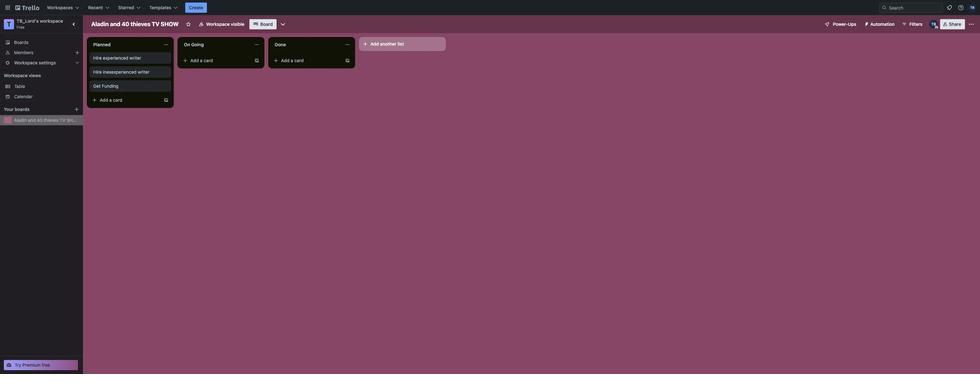 Task type: describe. For each thing, give the bounding box(es) containing it.
aladin and 40 thieves tv show inside text box
[[91, 21, 179, 27]]

add a card for planned
[[100, 97, 122, 103]]

automation button
[[861, 19, 898, 29]]

boards
[[15, 107, 30, 112]]

writer for hire inexexperienced writer
[[138, 69, 149, 75]]

add for done
[[281, 58, 289, 63]]

add for on going
[[190, 58, 199, 63]]

1 vertical spatial show
[[67, 118, 80, 123]]

0 notifications image
[[946, 4, 953, 11]]

add board image
[[74, 107, 79, 112]]

planned
[[93, 42, 111, 47]]

open information menu image
[[958, 4, 964, 11]]

on
[[184, 42, 190, 47]]

add a card button for planned
[[89, 95, 161, 105]]

hire inexexperienced writer
[[93, 69, 149, 75]]

tyler black (tylerblack44) image
[[969, 4, 976, 11]]

tb_lord's workspace free
[[17, 18, 63, 30]]

create button
[[185, 3, 207, 13]]

workspace visible
[[206, 21, 244, 27]]

free
[[17, 25, 25, 30]]

try premium free
[[15, 363, 50, 368]]

starred
[[118, 5, 134, 10]]

templates
[[149, 5, 171, 10]]

add another list
[[370, 41, 404, 47]]

t
[[7, 20, 11, 28]]

workspace settings button
[[0, 58, 83, 68]]

power-ups button
[[820, 19, 860, 29]]

your boards
[[4, 107, 30, 112]]

hire for hire experienced writer
[[93, 55, 102, 61]]

a for on going
[[200, 58, 202, 63]]

hire experienced writer
[[93, 55, 141, 61]]

experienced
[[103, 55, 128, 61]]

star or unstar board image
[[186, 22, 191, 27]]

workspaces
[[47, 5, 73, 10]]

going
[[191, 42, 204, 47]]

workspace for workspace visible
[[206, 21, 230, 27]]

calendar link
[[14, 94, 79, 100]]

board
[[260, 21, 273, 27]]

add a card button for done
[[271, 56, 342, 66]]

table link
[[14, 83, 79, 90]]

create from template… image for planned
[[163, 98, 169, 103]]

aladin inside aladin and 40 thieves tv show text box
[[91, 21, 109, 27]]

boards link
[[0, 37, 83, 48]]

add for planned
[[100, 97, 108, 103]]

back to home image
[[15, 3, 39, 13]]

Done text field
[[271, 40, 341, 50]]

add a card for on going
[[190, 58, 213, 63]]

filters
[[909, 21, 922, 27]]

list
[[398, 41, 404, 47]]

workspace
[[40, 18, 63, 24]]

show menu image
[[968, 21, 975, 27]]

get funding
[[93, 83, 118, 89]]

workspace for workspace settings
[[14, 60, 38, 65]]

starred button
[[114, 3, 144, 13]]

workspace for workspace views
[[4, 73, 28, 78]]

0 horizontal spatial thieves
[[44, 118, 58, 123]]

workspaces button
[[43, 3, 83, 13]]

try
[[15, 363, 21, 368]]



Task type: vqa. For each thing, say whether or not it's contained in the screenshot.
"Cards you're watching are archived (or unarchived)"
no



Task type: locate. For each thing, give the bounding box(es) containing it.
create from template… image
[[345, 58, 350, 63]]

boards
[[14, 40, 29, 45]]

0 vertical spatial and
[[110, 21, 120, 27]]

visible
[[231, 21, 244, 27]]

aladin and 40 thieves tv show down starred popup button
[[91, 21, 179, 27]]

1 horizontal spatial aladin
[[91, 21, 109, 27]]

tb_lord's workspace link
[[17, 18, 63, 24]]

0 vertical spatial show
[[161, 21, 179, 27]]

card down on going text box at left
[[204, 58, 213, 63]]

workspace inside popup button
[[14, 60, 38, 65]]

aladin inside aladin and 40 thieves tv show link
[[14, 118, 27, 123]]

1 vertical spatial thieves
[[44, 118, 58, 123]]

0 horizontal spatial tv
[[60, 118, 65, 123]]

add a card
[[190, 58, 213, 63], [281, 58, 304, 63], [100, 97, 122, 103]]

hire down planned
[[93, 55, 102, 61]]

1 horizontal spatial aladin and 40 thieves tv show
[[91, 21, 179, 27]]

1 horizontal spatial show
[[161, 21, 179, 27]]

done
[[275, 42, 286, 47]]

1 vertical spatial aladin
[[14, 118, 27, 123]]

0 horizontal spatial create from template… image
[[163, 98, 169, 103]]

templates button
[[146, 3, 181, 13]]

try premium free button
[[4, 361, 78, 371]]

show
[[161, 21, 179, 27], [67, 118, 80, 123]]

workspace visible button
[[195, 19, 248, 29]]

a for done
[[291, 58, 293, 63]]

40 down starred
[[122, 21, 129, 27]]

hire for hire inexexperienced writer
[[93, 69, 102, 75]]

a
[[200, 58, 202, 63], [291, 58, 293, 63], [109, 97, 112, 103]]

0 horizontal spatial and
[[28, 118, 36, 123]]

aladin down recent popup button
[[91, 21, 109, 27]]

a for planned
[[109, 97, 112, 103]]

Board name text field
[[88, 19, 182, 29]]

create
[[189, 5, 203, 10]]

1 horizontal spatial add a card
[[190, 58, 213, 63]]

workspace down members
[[14, 60, 38, 65]]

hire inexexperienced writer link
[[93, 69, 167, 75]]

1 vertical spatial tv
[[60, 118, 65, 123]]

2 horizontal spatial card
[[294, 58, 304, 63]]

40
[[122, 21, 129, 27], [37, 118, 43, 123]]

hire up the get
[[93, 69, 102, 75]]

premium
[[22, 363, 41, 368]]

and inside aladin and 40 thieves tv show text box
[[110, 21, 120, 27]]

add another list button
[[359, 37, 446, 51]]

tv
[[152, 21, 159, 27], [60, 118, 65, 123]]

tv down "calendar" link
[[60, 118, 65, 123]]

card for planned
[[113, 97, 122, 103]]

get funding link
[[93, 83, 167, 89]]

recent
[[88, 5, 103, 10]]

0 vertical spatial aladin and 40 thieves tv show
[[91, 21, 179, 27]]

add a card button for on going
[[180, 56, 252, 66]]

show down "templates" popup button
[[161, 21, 179, 27]]

0 vertical spatial tv
[[152, 21, 159, 27]]

add down get funding
[[100, 97, 108, 103]]

share
[[949, 21, 961, 27]]

search image
[[882, 5, 887, 10]]

1 horizontal spatial create from template… image
[[254, 58, 259, 63]]

thieves down your boards with 1 items element
[[44, 118, 58, 123]]

settings
[[39, 60, 56, 65]]

hire experienced writer link
[[93, 55, 167, 61]]

add a card button
[[180, 56, 252, 66], [271, 56, 342, 66], [89, 95, 161, 105]]

add a card down "going" at left top
[[190, 58, 213, 63]]

views
[[29, 73, 41, 78]]

1 horizontal spatial 40
[[122, 21, 129, 27]]

add down on going
[[190, 58, 199, 63]]

and down your boards with 1 items element
[[28, 118, 36, 123]]

share button
[[940, 19, 965, 29]]

2 horizontal spatial add a card
[[281, 58, 304, 63]]

1 vertical spatial 40
[[37, 118, 43, 123]]

add a card down done on the left of the page
[[281, 58, 304, 63]]

0 horizontal spatial add a card button
[[89, 95, 161, 105]]

writer
[[129, 55, 141, 61], [138, 69, 149, 75]]

your
[[4, 107, 14, 112]]

0 horizontal spatial card
[[113, 97, 122, 103]]

0 horizontal spatial aladin and 40 thieves tv show
[[14, 118, 80, 123]]

members link
[[0, 48, 83, 58]]

1 vertical spatial create from template… image
[[163, 98, 169, 103]]

2 vertical spatial workspace
[[4, 73, 28, 78]]

40 inside text box
[[122, 21, 129, 27]]

On Going text field
[[180, 40, 250, 50]]

tv down templates
[[152, 21, 159, 27]]

tb_lord's
[[17, 18, 39, 24]]

2 horizontal spatial add a card button
[[271, 56, 342, 66]]

card
[[204, 58, 213, 63], [294, 58, 304, 63], [113, 97, 122, 103]]

add down done on the left of the page
[[281, 58, 289, 63]]

card down funding
[[113, 97, 122, 103]]

power-
[[833, 21, 848, 27]]

workspace views
[[4, 73, 41, 78]]

a down done "text box"
[[291, 58, 293, 63]]

your boards with 1 items element
[[4, 106, 65, 113]]

recent button
[[84, 3, 113, 13]]

workspace up table on the top left of the page
[[4, 73, 28, 78]]

free
[[42, 363, 50, 368]]

0 horizontal spatial 40
[[37, 118, 43, 123]]

create from template… image
[[254, 58, 259, 63], [163, 98, 169, 103]]

thieves down starred popup button
[[131, 21, 150, 27]]

create from template… image for on going
[[254, 58, 259, 63]]

1 horizontal spatial and
[[110, 21, 120, 27]]

funding
[[102, 83, 118, 89]]

thieves inside text box
[[131, 21, 150, 27]]

writer down hire experienced writer link
[[138, 69, 149, 75]]

filters button
[[900, 19, 924, 29]]

0 vertical spatial 40
[[122, 21, 129, 27]]

0 vertical spatial writer
[[129, 55, 141, 61]]

members
[[14, 50, 33, 55]]

card for done
[[294, 58, 304, 63]]

another
[[380, 41, 396, 47]]

card for on going
[[204, 58, 213, 63]]

0 horizontal spatial a
[[109, 97, 112, 103]]

aladin and 40 thieves tv show
[[91, 21, 179, 27], [14, 118, 80, 123]]

writer up hire inexexperienced writer link
[[129, 55, 141, 61]]

tv inside text box
[[152, 21, 159, 27]]

and inside aladin and 40 thieves tv show link
[[28, 118, 36, 123]]

and down starred
[[110, 21, 120, 27]]

aladin
[[91, 21, 109, 27], [14, 118, 27, 123]]

workspace left visible
[[206, 21, 230, 27]]

1 hire from the top
[[93, 55, 102, 61]]

1 horizontal spatial a
[[200, 58, 202, 63]]

customize views image
[[280, 21, 286, 27]]

sm image
[[861, 19, 870, 28]]

thieves
[[131, 21, 150, 27], [44, 118, 58, 123]]

0 vertical spatial hire
[[93, 55, 102, 61]]

writer for hire experienced writer
[[129, 55, 141, 61]]

workspace navigation collapse icon image
[[70, 20, 79, 29]]

0 vertical spatial aladin
[[91, 21, 109, 27]]

tb_lord (tylerblack44) image
[[929, 20, 938, 29]]

automation
[[870, 21, 895, 27]]

Search field
[[887, 3, 943, 12]]

primary element
[[0, 0, 980, 15]]

0 vertical spatial workspace
[[206, 21, 230, 27]]

a down "going" at left top
[[200, 58, 202, 63]]

1 horizontal spatial tv
[[152, 21, 159, 27]]

board link
[[249, 19, 277, 29]]

add a card down funding
[[100, 97, 122, 103]]

0 vertical spatial create from template… image
[[254, 58, 259, 63]]

and
[[110, 21, 120, 27], [28, 118, 36, 123]]

add a card button down get funding link
[[89, 95, 161, 105]]

aladin and 40 thieves tv show link
[[14, 117, 80, 124]]

inexexperienced
[[103, 69, 136, 75]]

40 down your boards with 1 items element
[[37, 118, 43, 123]]

2 horizontal spatial a
[[291, 58, 293, 63]]

0 vertical spatial thieves
[[131, 21, 150, 27]]

get
[[93, 83, 101, 89]]

card down done "text box"
[[294, 58, 304, 63]]

on going
[[184, 42, 204, 47]]

1 horizontal spatial add a card button
[[180, 56, 252, 66]]

add inside button
[[370, 41, 379, 47]]

show down add board image
[[67, 118, 80, 123]]

power-ups
[[833, 21, 856, 27]]

a down funding
[[109, 97, 112, 103]]

add left another
[[370, 41, 379, 47]]

calendar
[[14, 94, 33, 99]]

aladin and 40 thieves tv show down your boards with 1 items element
[[14, 118, 80, 123]]

Planned text field
[[89, 40, 160, 50]]

this member is an admin of this board. image
[[935, 26, 938, 29]]

0 horizontal spatial aladin
[[14, 118, 27, 123]]

1 vertical spatial hire
[[93, 69, 102, 75]]

t link
[[4, 19, 14, 29]]

ups
[[848, 21, 856, 27]]

1 vertical spatial and
[[28, 118, 36, 123]]

0 horizontal spatial add a card
[[100, 97, 122, 103]]

add a card for done
[[281, 58, 304, 63]]

aladin down boards
[[14, 118, 27, 123]]

add
[[370, 41, 379, 47], [190, 58, 199, 63], [281, 58, 289, 63], [100, 97, 108, 103]]

1 vertical spatial writer
[[138, 69, 149, 75]]

1 vertical spatial aladin and 40 thieves tv show
[[14, 118, 80, 123]]

add a card button down done "text box"
[[271, 56, 342, 66]]

show inside text box
[[161, 21, 179, 27]]

workspace
[[206, 21, 230, 27], [14, 60, 38, 65], [4, 73, 28, 78]]

2 hire from the top
[[93, 69, 102, 75]]

workspace settings
[[14, 60, 56, 65]]

table
[[14, 84, 25, 89]]

1 vertical spatial workspace
[[14, 60, 38, 65]]

workspace inside button
[[206, 21, 230, 27]]

add a card button down on going text box at left
[[180, 56, 252, 66]]

hire
[[93, 55, 102, 61], [93, 69, 102, 75]]

0 horizontal spatial show
[[67, 118, 80, 123]]

1 horizontal spatial thieves
[[131, 21, 150, 27]]

1 horizontal spatial card
[[204, 58, 213, 63]]



